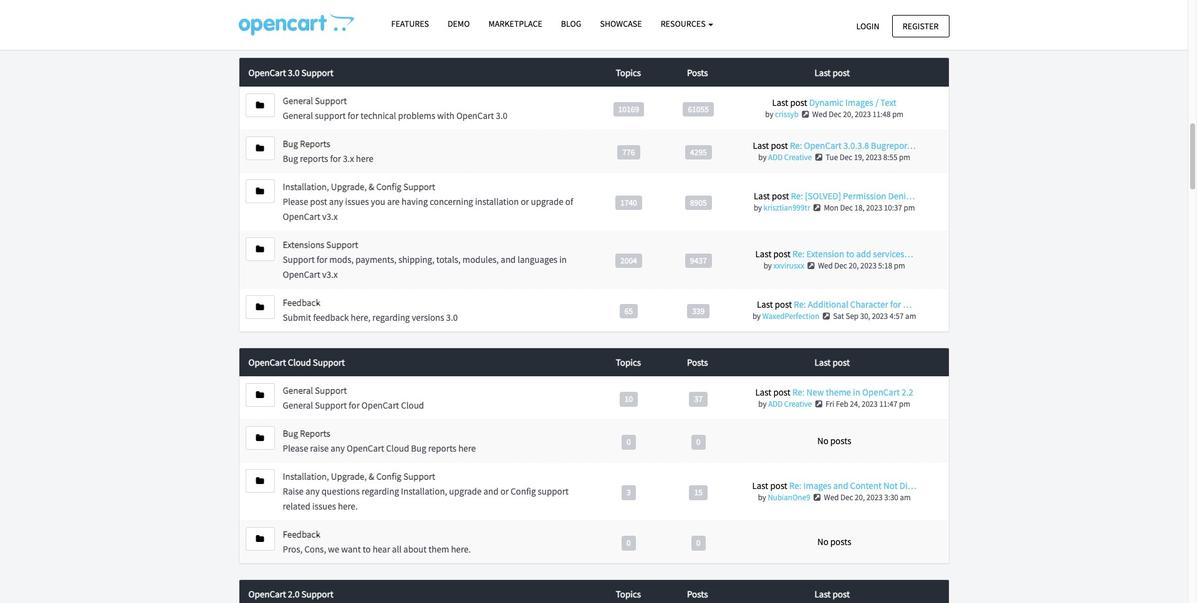 Task type: locate. For each thing, give the bounding box(es) containing it.
0 vertical spatial &
[[369, 181, 375, 193]]

1 vertical spatial creative
[[785, 399, 812, 410]]

pm down not
[[892, 21, 903, 31]]

0 horizontal spatial and
[[484, 486, 499, 498]]

1 vertical spatial or
[[501, 486, 509, 498]]

1 vertical spatial here,
[[351, 312, 371, 324]]

20, for and
[[855, 493, 865, 503]]

0 vertical spatial here
[[356, 153, 374, 165]]

20, down content
[[855, 493, 865, 503]]

1 vertical spatial general support link
[[283, 385, 347, 397]]

0 down 15
[[697, 538, 701, 549]]

general support link down opencart cloud support
[[283, 385, 347, 397]]

here, inside feedback submit feedback here, regarding versions 3.0
[[351, 312, 371, 324]]

dec
[[832, 21, 845, 31], [829, 109, 842, 120], [840, 152, 853, 163], [841, 203, 853, 213], [835, 261, 848, 271], [841, 493, 854, 503]]

for for support
[[349, 400, 360, 412]]

pm down services…
[[894, 261, 906, 271]]

1 vertical spatial add creative link
[[769, 399, 812, 410]]

by for last post dynamic images / text
[[766, 109, 774, 120]]

2023 right 30,
[[872, 311, 888, 322]]

and inside installation, upgrade, & config support raise any questions regarding installation, upgrade and or config support related issues here.
[[484, 486, 499, 498]]

2 general support image from the top
[[256, 391, 264, 400]]

does
[[864, 8, 883, 20]]

opencart inside installation, upgrade, & config support please post any issues you are having concerning installation or upgrade of opencart v3.x
[[283, 211, 321, 223]]

cons,
[[305, 544, 326, 556]]

pros,
[[283, 544, 303, 556]]

any left you
[[329, 196, 343, 208]]

1 vertical spatial 20,
[[849, 261, 859, 271]]

for for support
[[348, 110, 359, 121]]

feedback link for feedback pros, cons, we want to hear all about them here.
[[283, 529, 321, 541]]

reports up installation, upgrade, & config support raise any questions regarding installation, upgrade and or config support related issues here.
[[428, 443, 457, 455]]

1 vertical spatial installation, upgrade, & config support link
[[283, 471, 436, 483]]

1 general from the top
[[283, 95, 313, 106]]

1 vertical spatial &
[[369, 471, 375, 483]]

1 vertical spatial no
[[818, 536, 829, 548]]

here, left features link
[[351, 22, 371, 33]]

pm down the deni…
[[904, 203, 915, 213]]

1 & from the top
[[369, 181, 375, 193]]

2023 down dynamic images / text link
[[855, 109, 871, 120]]

0 vertical spatial issues
[[345, 196, 369, 208]]

2 feedback image from the top
[[256, 535, 264, 544]]

2023 for for
[[872, 311, 888, 322]]

dec left 19,
[[840, 152, 853, 163]]

topics for installation, upgrade, & config support please post any issues you are having concerning installation or upgrade of opencart v3.x
[[616, 67, 641, 78]]

versions left 4.0
[[412, 22, 444, 33]]

0 vertical spatial versions
[[412, 22, 444, 33]]

0 vertical spatial feedback image
[[256, 13, 264, 22]]

here up installation, upgrade, & config support raise any questions regarding installation, upgrade and or config support related issues here.
[[459, 443, 476, 455]]

1 vertical spatial feedback
[[313, 312, 349, 324]]

v3.x inside installation, upgrade, & config support please post any issues you are having concerning installation or upgrade of opencart v3.x
[[322, 211, 338, 223]]

2 last post from the top
[[815, 357, 850, 369]]

please inside installation, upgrade, & config support please post any issues you are having concerning installation or upgrade of opencart v3.x
[[283, 196, 308, 208]]

re: down crissyb
[[790, 140, 803, 151]]

2 vertical spatial installation,
[[401, 486, 447, 498]]

you
[[371, 196, 386, 208]]

1 vertical spatial no posts
[[818, 536, 852, 548]]

re: for re: images and content not di…
[[790, 480, 802, 492]]

mon down last post re: [solved] permission deni… on the top right of the page
[[824, 203, 839, 213]]

v3.x down the mods,
[[322, 269, 338, 281]]

di…
[[900, 480, 917, 492]]

2 vertical spatial wed
[[824, 493, 839, 503]]

dec down last post dynamic images / text
[[829, 109, 842, 120]]

2 add creative link from the top
[[769, 399, 812, 410]]

1 vertical spatial any
[[331, 443, 345, 455]]

1 vertical spatial versions
[[412, 312, 444, 324]]

2 please from the top
[[283, 443, 308, 455]]

& inside installation, upgrade, & config support raise any questions regarding installation, upgrade and or config support related issues here.
[[369, 471, 375, 483]]

cloud inside bug reports please raise any opencart cloud bug reports here
[[386, 443, 409, 455]]

1 installation, upgrade, & config support link from the top
[[283, 181, 436, 193]]

0 vertical spatial any
[[329, 196, 343, 208]]

general support image down opencart cloud support
[[256, 391, 264, 400]]

general support link
[[283, 95, 347, 106], [283, 385, 347, 397]]

re: up krisztian999tr at right top
[[791, 190, 803, 202]]

0 vertical spatial last post
[[815, 67, 850, 78]]

339
[[693, 306, 705, 316]]

general support image
[[256, 101, 264, 110], [256, 391, 264, 400]]

2 reports from the top
[[300, 428, 330, 440]]

1 by add creative from the top
[[759, 152, 812, 163]]

1 add from the top
[[769, 152, 783, 163]]

1 vertical spatial posts
[[831, 536, 852, 548]]

please left the 'raise'
[[283, 443, 308, 455]]

0 horizontal spatial images
[[804, 480, 832, 492]]

1 upgrade, from the top
[[331, 181, 367, 193]]

1 general support link from the top
[[283, 95, 347, 106]]

please right installation, upgrade, & config support icon
[[283, 196, 308, 208]]

general support link down the opencart 3.0 support at top left
[[283, 95, 347, 106]]

view the latest post image
[[814, 153, 824, 161], [806, 262, 817, 270], [821, 312, 832, 320], [812, 494, 823, 502]]

1 horizontal spatial here
[[459, 443, 476, 455]]

installation, upgrade, & config support please post any issues you are having concerning installation or upgrade of opencart v3.x
[[283, 181, 573, 223]]

by
[[766, 109, 774, 120], [759, 152, 767, 163], [754, 203, 762, 213], [764, 261, 772, 271], [753, 311, 761, 322], [759, 399, 767, 410], [758, 493, 767, 503]]

2 bug reports link from the top
[[283, 428, 330, 440]]

nubianone9 link
[[768, 493, 811, 503]]

2 general support link from the top
[[283, 385, 347, 397]]

wed dec 20, 2023 11:48 pm
[[813, 109, 904, 120]]

cloud inside general support general support for opencart cloud
[[401, 400, 424, 412]]

posts down "wed dec 20, 2023 3:30 am"
[[831, 536, 852, 548]]

feedback up opencart cloud support
[[313, 312, 349, 324]]

to left add
[[847, 248, 855, 260]]

and
[[501, 254, 516, 266], [834, 480, 849, 492], [484, 486, 499, 498]]

mon inside the re: signature hash does not m… mon dec 04, 2023 8:13 pm
[[816, 21, 831, 31]]

add creative link down new
[[769, 399, 812, 410]]

feedback link up the opencart 3.0 support at top left
[[283, 7, 321, 18]]

feedback inside feedback submit feedback here, regarding versions 4.0
[[313, 22, 349, 33]]

pm for dynamic images / text
[[893, 109, 904, 120]]

wed down last post re: images and content not di…
[[824, 493, 839, 503]]

0 vertical spatial config
[[376, 181, 402, 193]]

am down …
[[906, 311, 917, 322]]

no for please raise any opencart cloud bug reports here
[[818, 435, 829, 447]]

general support image for general support for opencart cloud
[[256, 391, 264, 400]]

0 vertical spatial bug reports image
[[256, 144, 264, 153]]

1 vertical spatial submit
[[283, 312, 311, 324]]

0 horizontal spatial issues
[[312, 501, 336, 513]]

reports inside bug reports please raise any opencart cloud bug reports here
[[300, 428, 330, 440]]

by for last post re: new theme in opencart 2.2
[[759, 399, 767, 410]]

installation, upgrade, & config support link up questions
[[283, 471, 436, 483]]

0 vertical spatial general support image
[[256, 101, 264, 110]]

1 vertical spatial bug reports image
[[256, 434, 264, 443]]

last post re: [solved] permission deni…
[[754, 190, 915, 202]]

add down by crissyb
[[769, 152, 783, 163]]

1 no from the top
[[818, 435, 829, 447]]

images for re:
[[804, 480, 832, 492]]

reports inside bug reports bug reports for 3.x here
[[300, 138, 330, 150]]

submit inside feedback submit feedback here, regarding versions 3.0
[[283, 312, 311, 324]]

here, down payments,
[[351, 312, 371, 324]]

wed down 'dynamic'
[[813, 109, 828, 120]]

add creative link
[[769, 152, 812, 163], [769, 399, 812, 410]]

1 horizontal spatial here.
[[451, 544, 471, 556]]

feedback link up pros,
[[283, 529, 321, 541]]

mods,
[[330, 254, 354, 266]]

by add creative
[[759, 152, 812, 163], [759, 399, 812, 410]]

last for re: opencart 3.0.3.8 bugrepor…
[[753, 140, 769, 151]]

raise
[[310, 443, 329, 455]]

2.2
[[902, 387, 914, 399]]

any inside bug reports please raise any opencart cloud bug reports here
[[331, 443, 345, 455]]

feedback for feedback submit feedback here, regarding versions 4.0
[[283, 7, 321, 18]]

37
[[695, 394, 703, 405]]

here. inside feedback pros, cons, we want to hear all about them here.
[[451, 544, 471, 556]]

reports left 3.x
[[300, 153, 328, 165]]

2 vertical spatial 3.0
[[446, 312, 458, 324]]

mon down signature
[[816, 21, 831, 31]]

fri
[[826, 399, 835, 410]]

add
[[857, 248, 872, 260]]

for inside general support general support for opencart cloud
[[349, 400, 360, 412]]

2023 right 19,
[[866, 152, 882, 163]]

2023 for add
[[861, 261, 877, 271]]

creative for re: new theme in opencart 2.2
[[785, 399, 812, 410]]

re: inside the re: signature hash does not m… mon dec 04, 2023 8:13 pm
[[790, 8, 802, 20]]

re: up the xxvirusxx
[[793, 248, 805, 260]]

add creative link left tue
[[769, 152, 812, 163]]

am down di…
[[900, 493, 911, 503]]

1 vertical spatial here.
[[451, 544, 471, 556]]

am for …
[[906, 311, 917, 322]]

1 creative from the top
[[785, 152, 812, 163]]

1 vertical spatial in
[[853, 387, 861, 399]]

config
[[376, 181, 402, 193], [376, 471, 402, 483], [511, 486, 536, 498]]

here
[[356, 153, 374, 165], [459, 443, 476, 455]]

0 vertical spatial feedback
[[313, 22, 349, 33]]

creative down new
[[785, 399, 812, 410]]

2 upgrade, from the top
[[331, 471, 367, 483]]

0 horizontal spatial here.
[[338, 501, 358, 513]]

4:57
[[890, 311, 904, 322]]

1 v3.x from the top
[[322, 211, 338, 223]]

no
[[818, 435, 829, 447], [818, 536, 829, 548]]

v3.x up the extensions support link
[[322, 211, 338, 223]]

feb
[[836, 399, 849, 410]]

0 vertical spatial upgrade,
[[331, 181, 367, 193]]

dec for permission
[[841, 203, 853, 213]]

in right "languages"
[[560, 254, 567, 266]]

versions inside feedback submit feedback here, regarding versions 3.0
[[412, 312, 444, 324]]

in
[[560, 254, 567, 266], [853, 387, 861, 399]]

tue
[[826, 152, 838, 163]]

0 horizontal spatial support
[[315, 110, 346, 121]]

here, inside feedback submit feedback here, regarding versions 4.0
[[351, 22, 371, 33]]

2 by add creative from the top
[[759, 399, 812, 410]]

20, down re: extension to add services… link
[[849, 261, 859, 271]]

demo link
[[439, 13, 479, 35]]

installation, down bug reports bug reports for 3.x here
[[283, 181, 329, 193]]

bug reports image
[[256, 144, 264, 153], [256, 434, 264, 443]]

view the latest post image for extension
[[806, 262, 817, 270]]

0 vertical spatial posts
[[831, 435, 852, 447]]

1 vertical spatial last post
[[815, 357, 850, 369]]

v3.x inside "extensions support support for mods, payments, shipping, totals, modules, and languages in opencart v3.x"
[[322, 269, 338, 281]]

for left …
[[891, 299, 902, 310]]

for up bug reports please raise any opencart cloud bug reports here
[[349, 400, 360, 412]]

or inside installation, upgrade, & config support please post any issues you are having concerning installation or upgrade of opencart v3.x
[[521, 196, 529, 208]]

3.0.3.8
[[844, 140, 869, 151]]

0 vertical spatial 20,
[[844, 109, 854, 120]]

here. inside installation, upgrade, & config support raise any questions regarding installation, upgrade and or config support related issues here.
[[338, 501, 358, 513]]

cloud inside opencart cloud support link
[[288, 357, 311, 369]]

view the latest post image for additional
[[821, 312, 832, 320]]

pm for re: opencart 3.0.3.8 bugrepor…
[[900, 152, 911, 163]]

any
[[329, 196, 343, 208], [331, 443, 345, 455], [306, 486, 320, 498]]

in up 24,
[[853, 387, 861, 399]]

bug reports image up installation, upgrade, & config support icon
[[256, 144, 264, 153]]

& inside installation, upgrade, & config support please post any issues you are having concerning installation or upgrade of opencart v3.x
[[369, 181, 375, 193]]

dec inside the re: signature hash does not m… mon dec 04, 2023 8:13 pm
[[832, 21, 845, 31]]

installation, up raise
[[283, 471, 329, 483]]

installation, up the about
[[401, 486, 447, 498]]

for
[[348, 110, 359, 121], [330, 153, 341, 165], [317, 254, 328, 266], [891, 299, 902, 310], [349, 400, 360, 412]]

3 general from the top
[[283, 385, 313, 397]]

1 horizontal spatial reports
[[428, 443, 457, 455]]

nubianone9
[[768, 493, 811, 503]]

2 no posts from the top
[[818, 536, 852, 548]]

0 vertical spatial please
[[283, 196, 308, 208]]

no down last post re: images and content not di…
[[818, 536, 829, 548]]

wed down the extension
[[818, 261, 833, 271]]

1 horizontal spatial to
[[847, 248, 855, 260]]

1 vertical spatial reports
[[428, 443, 457, 455]]

1 feedback link from the top
[[283, 7, 321, 18]]

0 vertical spatial upgrade
[[531, 196, 564, 208]]

2 no from the top
[[818, 536, 829, 548]]

add for re: opencart 3.0.3.8 bugrepor…
[[769, 152, 783, 163]]

0 vertical spatial installation,
[[283, 181, 329, 193]]

add left fri
[[769, 399, 783, 410]]

1 add creative link from the top
[[769, 152, 812, 163]]

posts down feb
[[831, 435, 852, 447]]

feedback submit feedback here, regarding versions 4.0
[[283, 7, 458, 33]]

2 posts from the top
[[831, 536, 852, 548]]

opencart inside general support general support for technical problems with opencart 3.0
[[457, 110, 494, 121]]

or
[[521, 196, 529, 208], [501, 486, 509, 498]]

for inside "extensions support support for mods, payments, shipping, totals, modules, and languages in opencart v3.x"
[[317, 254, 328, 266]]

opencart inside "extensions support support for mods, payments, shipping, totals, modules, and languages in opencart v3.x"
[[283, 269, 321, 281]]

reports
[[300, 138, 330, 150], [300, 428, 330, 440]]

submit
[[283, 22, 311, 33], [283, 312, 311, 324]]

1 vertical spatial add
[[769, 399, 783, 410]]

1 last post from the top
[[815, 67, 850, 78]]

1 horizontal spatial upgrade
[[531, 196, 564, 208]]

submit up the opencart 3.0 support at top left
[[283, 22, 311, 33]]

1 vertical spatial to
[[363, 544, 371, 556]]

features
[[391, 18, 429, 29]]

no posts down "wed dec 20, 2023 3:30 am"
[[818, 536, 852, 548]]

versions for 3.0
[[412, 312, 444, 324]]

pm
[[892, 21, 903, 31], [893, 109, 904, 120], [900, 152, 911, 163], [904, 203, 915, 213], [894, 261, 906, 271], [900, 399, 911, 410]]

images up wed dec 20, 2023 11:48 pm
[[846, 97, 874, 108]]

bug
[[283, 138, 298, 150], [283, 153, 298, 165], [283, 428, 298, 440], [411, 443, 427, 455]]

any inside installation, upgrade, & config support raise any questions regarding installation, upgrade and or config support related issues here.
[[306, 486, 320, 498]]

reports for reports
[[300, 138, 330, 150]]

here. right them
[[451, 544, 471, 556]]

creative left tue
[[785, 152, 812, 163]]

we
[[328, 544, 340, 556]]

1 reports from the top
[[300, 138, 330, 150]]

feedback inside feedback submit feedback here, regarding versions 4.0
[[283, 7, 321, 18]]

re: for re: extension to add services…
[[793, 248, 805, 260]]

regarding inside feedback submit feedback here, regarding versions 4.0
[[373, 22, 410, 33]]

wed dec 20, 2023 3:30 am
[[824, 493, 911, 503]]

in inside "extensions support support for mods, payments, shipping, totals, modules, and languages in opencart v3.x"
[[560, 254, 567, 266]]

regarding inside installation, upgrade, & config support raise any questions regarding installation, upgrade and or config support related issues here.
[[362, 486, 399, 498]]

0 vertical spatial topics
[[616, 67, 641, 78]]

dec down re: images and content not di… link
[[841, 493, 854, 503]]

support
[[315, 110, 346, 121], [538, 486, 569, 498]]

view the latest post image left tue
[[814, 153, 824, 161]]

0 vertical spatial general support link
[[283, 95, 347, 106]]

&
[[369, 181, 375, 193], [369, 471, 375, 483]]

0 vertical spatial posts
[[687, 67, 708, 78]]

last post
[[815, 67, 850, 78], [815, 357, 850, 369], [815, 589, 850, 601]]

2 v3.x from the top
[[322, 269, 338, 281]]

for for reports
[[330, 153, 341, 165]]

2 vertical spatial feedback
[[283, 529, 321, 541]]

or inside installation, upgrade, & config support raise any questions regarding installation, upgrade and or config support related issues here.
[[501, 486, 509, 498]]

reports
[[300, 153, 328, 165], [428, 443, 457, 455]]

1 posts from the top
[[687, 67, 708, 78]]

support inside installation, upgrade, & config support raise any questions regarding installation, upgrade and or config support related issues here.
[[404, 471, 436, 483]]

bug reports link for raise
[[283, 428, 330, 440]]

1 general support image from the top
[[256, 101, 264, 110]]

2023 down does
[[858, 21, 874, 31]]

1 vertical spatial config
[[376, 471, 402, 483]]

mon
[[816, 21, 831, 31], [824, 203, 839, 213]]

1 vertical spatial issues
[[312, 501, 336, 513]]

0 vertical spatial am
[[906, 311, 917, 322]]

regarding right questions
[[362, 486, 399, 498]]

1 topics from the top
[[616, 67, 641, 78]]

1 horizontal spatial issues
[[345, 196, 369, 208]]

2 vertical spatial config
[[511, 486, 536, 498]]

2 submit from the top
[[283, 312, 311, 324]]

pm down text on the top
[[893, 109, 904, 120]]

1 horizontal spatial and
[[501, 254, 516, 266]]

here inside bug reports bug reports for 3.x here
[[356, 153, 374, 165]]

view the latest post image down last post re: images and content not di…
[[812, 494, 823, 502]]

cloud
[[288, 357, 311, 369], [401, 400, 424, 412], [386, 443, 409, 455]]

for inside general support general support for technical problems with opencart 3.0
[[348, 110, 359, 121]]

no posts down fri
[[818, 435, 852, 447]]

feedback link for feedback submit feedback here, regarding versions 4.0
[[283, 7, 321, 18]]

0 vertical spatial creative
[[785, 152, 812, 163]]

0 vertical spatial wed
[[813, 109, 828, 120]]

2023 for bugrepor…
[[866, 152, 882, 163]]

pm for re: [solved] permission deni…
[[904, 203, 915, 213]]

5:18
[[879, 261, 893, 271]]

issues left you
[[345, 196, 369, 208]]

2 & from the top
[[369, 471, 375, 483]]

no down fri
[[818, 435, 829, 447]]

2023 down add
[[861, 261, 877, 271]]

2 bug reports image from the top
[[256, 434, 264, 443]]

2 feedback link from the top
[[283, 297, 321, 309]]

20, for to
[[849, 261, 859, 271]]

0 vertical spatial feedback link
[[283, 7, 321, 18]]

here, for feedback submit feedback here, regarding versions 3.0
[[351, 312, 371, 324]]

2 vertical spatial cloud
[[386, 443, 409, 455]]

feedback image
[[256, 13, 264, 22], [256, 535, 264, 544]]

view the latest post image right crissyb
[[801, 110, 811, 118]]

crissyb
[[775, 109, 799, 120]]

issues down questions
[[312, 501, 336, 513]]

login
[[857, 20, 880, 32]]

by krisztian999tr
[[754, 203, 811, 213]]

0 vertical spatial no posts
[[818, 435, 852, 447]]

2023
[[858, 21, 874, 31], [855, 109, 871, 120], [866, 152, 882, 163], [867, 203, 883, 213], [861, 261, 877, 271], [872, 311, 888, 322], [862, 399, 878, 410], [867, 493, 883, 503]]

re: for re: new theme in opencart 2.2
[[793, 387, 805, 399]]

sat sep 30, 2023 4:57 am
[[834, 311, 917, 322]]

0 vertical spatial view the latest post image
[[801, 110, 811, 118]]

19,
[[854, 152, 864, 163]]

here inside bug reports please raise any opencart cloud bug reports here
[[459, 443, 476, 455]]

any right raise
[[306, 486, 320, 498]]

2 here, from the top
[[351, 312, 371, 324]]

3 feedback link from the top
[[283, 529, 321, 541]]

feedback inside feedback submit feedback here, regarding versions 3.0
[[283, 297, 321, 309]]

0 horizontal spatial upgrade
[[449, 486, 482, 498]]

4295
[[690, 147, 707, 157]]

posts for last post dynamic images / text
[[687, 67, 708, 78]]

installation, inside installation, upgrade, & config support please post any issues you are having concerning installation or upgrade of opencart v3.x
[[283, 181, 329, 193]]

submit right feedback image
[[283, 312, 311, 324]]

versions inside feedback submit feedback here, regarding versions 4.0
[[412, 22, 444, 33]]

feedback for feedback submit feedback here, regarding versions 3.0
[[313, 312, 349, 324]]

and inside "extensions support support for mods, payments, shipping, totals, modules, and languages in opencart v3.x"
[[501, 254, 516, 266]]

0 vertical spatial regarding
[[373, 22, 410, 33]]

reports for raise
[[300, 428, 330, 440]]

2 feedback from the top
[[313, 312, 349, 324]]

2 posts from the top
[[687, 357, 708, 369]]

20,
[[844, 109, 854, 120], [849, 261, 859, 271], [855, 493, 865, 503]]

by add creative down crissyb
[[759, 152, 812, 163]]

0 horizontal spatial in
[[560, 254, 567, 266]]

creative for re: opencart 3.0.3.8 bugrepor…
[[785, 152, 812, 163]]

re: for re: [solved] permission deni…
[[791, 190, 803, 202]]

2 topics from the top
[[616, 357, 641, 369]]

upgrade inside installation, upgrade, & config support please post any issues you are having concerning installation or upgrade of opencart v3.x
[[531, 196, 564, 208]]

0 vertical spatial installation, upgrade, & config support link
[[283, 181, 436, 193]]

content
[[851, 480, 882, 492]]

0 vertical spatial support
[[315, 110, 346, 121]]

with
[[437, 110, 455, 121]]

opencart 2.0 support
[[249, 589, 334, 601]]

feedback right feedback image
[[283, 297, 321, 309]]

add for re: new theme in opencart 2.2
[[769, 399, 783, 410]]

installation, upgrade, & config support image
[[256, 477, 264, 486]]

pm inside the re: signature hash does not m… mon dec 04, 2023 8:13 pm
[[892, 21, 903, 31]]

8:13
[[876, 21, 890, 31]]

0 horizontal spatial or
[[501, 486, 509, 498]]

posts for pros, cons, we want to hear all about them here.
[[831, 536, 852, 548]]

posts for last post re: new theme in opencart 2.2
[[687, 357, 708, 369]]

0 down 3 on the bottom
[[627, 538, 631, 549]]

65
[[625, 306, 633, 316]]

0 vertical spatial in
[[560, 254, 567, 266]]

1 vertical spatial v3.x
[[322, 269, 338, 281]]

1 vertical spatial please
[[283, 443, 308, 455]]

submit for submit feedback here, regarding versions 3.0
[[283, 312, 311, 324]]

2023 right 24,
[[862, 399, 878, 410]]

by for last post re: extension to add services…
[[764, 261, 772, 271]]

feedback up pros,
[[283, 529, 321, 541]]

2 vertical spatial feedback link
[[283, 529, 321, 541]]

0 vertical spatial cloud
[[288, 357, 311, 369]]

3 topics from the top
[[616, 589, 641, 601]]

1 vertical spatial support
[[538, 486, 569, 498]]

pm down 2.2 on the right bottom
[[900, 399, 911, 410]]

0 vertical spatial v3.x
[[322, 211, 338, 223]]

reports inside bug reports please raise any opencart cloud bug reports here
[[428, 443, 457, 455]]

marketplace
[[489, 18, 543, 29]]

by add creative down new
[[759, 399, 812, 410]]

services…
[[874, 248, 914, 260]]

not
[[885, 8, 898, 20]]

1 feedback from the top
[[313, 22, 349, 33]]

upgrade, inside installation, upgrade, & config support raise any questions regarding installation, upgrade and or config support related issues here.
[[331, 471, 367, 483]]

installation, for raise
[[283, 471, 329, 483]]

regarding inside feedback submit feedback here, regarding versions 3.0
[[373, 312, 410, 324]]

re: left signature
[[790, 8, 802, 20]]

no for pros, cons, we want to hear all about them here.
[[818, 536, 829, 548]]

view the latest post image down the extension
[[806, 262, 817, 270]]

2 installation, upgrade, & config support link from the top
[[283, 471, 436, 483]]

3
[[627, 488, 631, 498]]

1 vertical spatial view the latest post image
[[812, 204, 823, 212]]

for inside bug reports bug reports for 3.x here
[[330, 153, 341, 165]]

0 vertical spatial add creative link
[[769, 152, 812, 163]]

upgrade, inside installation, upgrade, & config support please post any issues you are having concerning installation or upgrade of opencart v3.x
[[331, 181, 367, 193]]

1 horizontal spatial 3.0
[[446, 312, 458, 324]]

showcase
[[600, 18, 642, 29]]

3 feedback from the top
[[283, 529, 321, 541]]

1 here, from the top
[[351, 22, 371, 33]]

0 vertical spatial feedback
[[283, 7, 321, 18]]

submit inside feedback submit feedback here, regarding versions 4.0
[[283, 22, 311, 33]]

any right the 'raise'
[[331, 443, 345, 455]]

1 vertical spatial 3.0
[[496, 110, 508, 121]]

1 posts from the top
[[831, 435, 852, 447]]

opencart 3.0 support
[[249, 67, 334, 78]]

add creative link for re: opencart 3.0.3.8 bugrepor…
[[769, 152, 812, 163]]

pm right 8:55
[[900, 152, 911, 163]]

2 vertical spatial regarding
[[362, 486, 399, 498]]

to
[[847, 248, 855, 260], [363, 544, 371, 556]]

1 vertical spatial by add creative
[[759, 399, 812, 410]]

post inside installation, upgrade, & config support please post any issues you are having concerning installation or upgrade of opencart v3.x
[[310, 196, 327, 208]]

2 feedback from the top
[[283, 297, 321, 309]]

2 vertical spatial 20,
[[855, 493, 865, 503]]

support inside installation, upgrade, & config support please post any issues you are having concerning installation or upgrade of opencart v3.x
[[404, 181, 436, 193]]

wed for re: images and content not di…
[[824, 493, 839, 503]]

here.
[[338, 501, 358, 513], [451, 544, 471, 556]]

1 vertical spatial posts
[[687, 357, 708, 369]]

support inside general support general support for technical problems with opencart 3.0
[[315, 95, 347, 106]]

3.0 inside general support general support for technical problems with opencart 3.0
[[496, 110, 508, 121]]

2 vertical spatial posts
[[687, 589, 708, 601]]

2 versions from the top
[[412, 312, 444, 324]]

general support general support for technical problems with opencart 3.0
[[283, 95, 508, 121]]

2 add from the top
[[769, 399, 783, 410]]

1 bug reports link from the top
[[283, 138, 330, 150]]

languages
[[518, 254, 558, 266]]

1 feedback from the top
[[283, 7, 321, 18]]

0 horizontal spatial 3.0
[[288, 67, 300, 78]]

here. down questions
[[338, 501, 358, 513]]

1 versions from the top
[[412, 22, 444, 33]]

for down the extensions support link
[[317, 254, 328, 266]]

1 no posts from the top
[[818, 435, 852, 447]]

feedback inside feedback submit feedback here, regarding versions 3.0
[[313, 312, 349, 324]]

bug reports link
[[283, 138, 330, 150], [283, 428, 330, 440]]

1 vertical spatial feedback
[[283, 297, 321, 309]]

dec left 18,
[[841, 203, 853, 213]]

0 horizontal spatial to
[[363, 544, 371, 556]]

view the latest post image left fri
[[814, 400, 824, 409]]

new
[[807, 387, 824, 399]]

11:47
[[880, 399, 898, 410]]

1 submit from the top
[[283, 22, 311, 33]]

2 horizontal spatial and
[[834, 480, 849, 492]]

installation, upgrade, & config support link up you
[[283, 181, 436, 193]]

24,
[[850, 399, 860, 410]]

dec down last post re: extension to add services…
[[835, 261, 848, 271]]

1 please from the top
[[283, 196, 308, 208]]

wed
[[813, 109, 828, 120], [818, 261, 833, 271], [824, 493, 839, 503]]

for left 3.x
[[330, 153, 341, 165]]

versions for 4.0
[[412, 22, 444, 33]]

1 vertical spatial upgrade,
[[331, 471, 367, 483]]

2023 down content
[[867, 493, 883, 503]]

about
[[404, 544, 427, 556]]

feedback inside feedback pros, cons, we want to hear all about them here.
[[283, 529, 321, 541]]

1 horizontal spatial in
[[853, 387, 861, 399]]

please
[[283, 196, 308, 208], [283, 443, 308, 455]]

regarding up opencart 3.0 support link
[[373, 22, 410, 33]]

feedback up the opencart 3.0 support at top left
[[313, 22, 349, 33]]

2 vertical spatial any
[[306, 486, 320, 498]]

config inside installation, upgrade, & config support please post any issues you are having concerning installation or upgrade of opencart v3.x
[[376, 181, 402, 193]]

2 creative from the top
[[785, 399, 812, 410]]

view the latest post image
[[801, 110, 811, 118], [812, 204, 823, 212], [814, 400, 824, 409]]

1 vertical spatial feedback link
[[283, 297, 321, 309]]

view the latest post image down additional at the right of the page
[[821, 312, 832, 320]]

0 vertical spatial reports
[[300, 153, 328, 165]]

extensions support support for mods, payments, shipping, totals, modules, and languages in opencart v3.x
[[283, 239, 567, 281]]

30,
[[861, 311, 871, 322]]

1 bug reports image from the top
[[256, 144, 264, 153]]

to left hear
[[363, 544, 371, 556]]

bug reports image for please raise any opencart cloud bug reports here
[[256, 434, 264, 443]]

& up you
[[369, 181, 375, 193]]

2023 for content
[[867, 493, 883, 503]]

general support image down the opencart 3.0 support at top left
[[256, 101, 264, 110]]

posts
[[687, 67, 708, 78], [687, 357, 708, 369], [687, 589, 708, 601]]



Task type: vqa. For each thing, say whether or not it's contained in the screenshot.


Task type: describe. For each thing, give the bounding box(es) containing it.
feedback for feedback submit feedback here, regarding versions 3.0
[[283, 297, 321, 309]]

upgrade inside installation, upgrade, & config support raise any questions regarding installation, upgrade and or config support related issues here.
[[449, 486, 482, 498]]

dec for and
[[841, 493, 854, 503]]

here, for feedback submit feedback here, regarding versions 4.0
[[351, 22, 371, 33]]

m…
[[900, 8, 917, 20]]

re: for re: additional character for …
[[794, 299, 806, 310]]

last post re: opencart 3.0.3.8 bugrepor…
[[753, 140, 916, 151]]

posts for please raise any opencart cloud bug reports here
[[831, 435, 852, 447]]

2023 for text
[[855, 109, 871, 120]]

0 down 10 at the bottom
[[627, 437, 631, 448]]

2023 for deni…
[[867, 203, 883, 213]]

view the latest post image for re: [solved] permission deni…
[[812, 204, 823, 212]]

pm for re: new theme in opencart 2.2
[[900, 399, 911, 410]]

extensions support image
[[256, 245, 264, 254]]

44
[[695, 16, 703, 26]]

extensions support link
[[283, 239, 358, 251]]

permission
[[843, 190, 887, 202]]

by for last post re: opencart 3.0.3.8 bugrepor…
[[759, 152, 767, 163]]

config for installation,
[[376, 471, 402, 483]]

3.x
[[343, 153, 354, 165]]

opencart inside bug reports please raise any opencart cloud bug reports here
[[347, 443, 384, 455]]

4 general from the top
[[283, 400, 313, 412]]

last for re: images and content not di…
[[753, 480, 769, 492]]

blog link
[[552, 13, 591, 35]]

re: signature hash does not m… mon dec 04, 2023 8:13 pm
[[790, 8, 917, 31]]

blog
[[561, 18, 582, 29]]

text
[[881, 97, 897, 108]]

view the latest post image for opencart
[[814, 153, 824, 161]]

3 posts from the top
[[687, 589, 708, 601]]

upgrade, for questions
[[331, 471, 367, 483]]

6
[[627, 16, 631, 26]]

view the latest post image for dynamic images / text
[[801, 110, 811, 118]]

fri feb 24, 2023 11:47 pm
[[826, 399, 911, 410]]

installation
[[475, 196, 519, 208]]

0 down '37' at the right of page
[[697, 437, 701, 448]]

dynamic
[[810, 97, 844, 108]]

dec for /
[[829, 109, 842, 120]]

hash
[[844, 8, 862, 20]]

bugrepor…
[[871, 140, 916, 151]]

to inside feedback pros, cons, we want to hear all about them here.
[[363, 544, 371, 556]]

general support link for support
[[283, 95, 347, 106]]

15
[[695, 488, 703, 498]]

feedback link for feedback submit feedback here, regarding versions 3.0
[[283, 297, 321, 309]]

last for re: [solved] permission deni…
[[754, 190, 770, 202]]

by for last post re: additional character for …
[[753, 311, 761, 322]]

having
[[402, 196, 428, 208]]

reports inside bug reports bug reports for 3.x here
[[300, 153, 328, 165]]

re: extension to add services… link
[[793, 248, 914, 260]]

images for dynamic
[[846, 97, 874, 108]]

waxedperfection link
[[763, 311, 820, 322]]

by waxedperfection
[[753, 311, 820, 322]]

776
[[623, 147, 635, 157]]

last post for new
[[815, 357, 850, 369]]

submit for submit feedback here, regarding versions 4.0
[[283, 22, 311, 33]]

add creative link for re: new theme in opencart 2.2
[[769, 399, 812, 410]]

general support link for support
[[283, 385, 347, 397]]

cloud for general support general support for opencart cloud
[[401, 400, 424, 412]]

am for not
[[900, 493, 911, 503]]

bug reports link for reports
[[283, 138, 330, 150]]

last post for images
[[815, 67, 850, 78]]

8905
[[690, 197, 707, 208]]

krisztian999tr
[[764, 203, 811, 213]]

18,
[[855, 203, 865, 213]]

last post dynamic images / text
[[773, 97, 897, 108]]

wed dec 20, 2023 5:18 pm
[[818, 261, 906, 271]]

opencart 2.0 support link
[[249, 588, 594, 603]]

them
[[429, 544, 449, 556]]

last for re: extension to add services…
[[756, 248, 772, 260]]

bug reports please raise any opencart cloud bug reports here
[[283, 428, 476, 455]]

2023 for in
[[862, 399, 878, 410]]

tue dec 19, 2023 8:55 pm
[[826, 152, 911, 163]]

last post re: new theme in opencart 2.2
[[756, 387, 914, 399]]

signature
[[804, 8, 842, 20]]

dec for to
[[835, 261, 848, 271]]

feedback pros, cons, we want to hear all about them here.
[[283, 529, 471, 556]]

re: signature hash does not m… link
[[790, 8, 917, 20]]

xxvirusxx
[[774, 261, 805, 271]]

view the latest post image for re: new theme in opencart 2.2
[[814, 400, 824, 409]]

regarding for 4.0
[[373, 22, 410, 33]]

last post re: images and content not di…
[[753, 480, 917, 492]]

by for last post re: images and content not di…
[[758, 493, 767, 503]]

please inside bug reports please raise any opencart cloud bug reports here
[[283, 443, 308, 455]]

bug reports bug reports for 3.x here
[[283, 138, 374, 165]]

by add creative for re: new theme in opencart 2.2
[[759, 399, 812, 410]]

crissyb link
[[775, 109, 799, 120]]

installation, upgrade, & config support link for issues
[[283, 181, 436, 193]]

/
[[876, 97, 879, 108]]

general support general support for opencart cloud
[[283, 385, 424, 412]]

opencart cloud support
[[249, 357, 345, 369]]

totals,
[[437, 254, 461, 266]]

topics for installation, upgrade, & config support raise any questions regarding installation, upgrade and or config support related issues here.
[[616, 357, 641, 369]]

all
[[392, 544, 402, 556]]

view the latest post image for images
[[812, 494, 823, 502]]

xxvirusxx link
[[774, 261, 805, 271]]

last for dynamic images / text
[[773, 97, 789, 108]]

extensions
[[283, 239, 325, 251]]

10
[[625, 394, 633, 405]]

related
[[283, 501, 311, 513]]

by for last post re: [solved] permission deni…
[[754, 203, 762, 213]]

register link
[[893, 15, 950, 37]]

cloud for bug reports please raise any opencart cloud bug reports here
[[386, 443, 409, 455]]

installation, upgrade, & config support raise any questions regarding installation, upgrade and or config support related issues here.
[[283, 471, 569, 513]]

opencart inside general support general support for opencart cloud
[[362, 400, 399, 412]]

re: for re: opencart 3.0.3.8 bugrepor…
[[790, 140, 803, 151]]

wed for re: extension to add services…
[[818, 261, 833, 271]]

bug reports image for bug reports for 3.x here
[[256, 144, 264, 153]]

config for you
[[376, 181, 402, 193]]

regarding for 3.0
[[373, 312, 410, 324]]

register
[[903, 20, 939, 32]]

by nubianone9
[[758, 493, 811, 503]]

raise
[[283, 486, 304, 498]]

mon dec 18, 2023 10:37 pm
[[824, 203, 915, 213]]

issues inside installation, upgrade, & config support please post any issues you are having concerning installation or upgrade of opencart v3.x
[[345, 196, 369, 208]]

character
[[851, 299, 889, 310]]

not
[[884, 480, 898, 492]]

by crissyb
[[766, 109, 799, 120]]

payments,
[[356, 254, 397, 266]]

installation, for please
[[283, 181, 329, 193]]

installation, upgrade, & config support image
[[256, 187, 264, 196]]

…
[[903, 299, 912, 310]]

feedback submit feedback here, regarding versions 3.0
[[283, 297, 458, 324]]

2004
[[621, 255, 637, 266]]

feedback for feedback pros, cons, we want to hear all about them here.
[[283, 529, 321, 541]]

re: images and content not di… link
[[790, 480, 917, 492]]

issues inside installation, upgrade, & config support raise any questions regarding installation, upgrade and or config support related issues here.
[[312, 501, 336, 513]]

feedback for feedback submit feedback here, regarding versions 4.0
[[313, 22, 349, 33]]

no posts for please raise any opencart cloud bug reports here
[[818, 435, 852, 447]]

dec for 3.0.3.8
[[840, 152, 853, 163]]

hear
[[373, 544, 390, 556]]

waxedperfection
[[763, 311, 820, 322]]

1 feedback image from the top
[[256, 13, 264, 22]]

2 general from the top
[[283, 110, 313, 121]]

installation, upgrade, & config support link for regarding
[[283, 471, 436, 483]]

3 last post from the top
[[815, 589, 850, 601]]

are
[[387, 196, 400, 208]]

61055
[[688, 104, 709, 114]]

support inside installation, upgrade, & config support raise any questions regarding installation, upgrade and or config support related issues here.
[[538, 486, 569, 498]]

any inside installation, upgrade, & config support please post any issues you are having concerning installation or upgrade of opencart v3.x
[[329, 196, 343, 208]]

last for re: additional character for …
[[757, 299, 773, 310]]

sep
[[846, 311, 859, 322]]

1 vertical spatial mon
[[824, 203, 839, 213]]

last for re: new theme in opencart 2.2
[[756, 387, 772, 399]]

4.0
[[446, 22, 458, 33]]

feedback image
[[256, 303, 264, 312]]

wed for dynamic images / text
[[813, 109, 828, 120]]

extension
[[807, 248, 845, 260]]

by add creative for re: opencart 3.0.3.8 bugrepor…
[[759, 152, 812, 163]]

& for regarding
[[369, 471, 375, 483]]

8:55
[[884, 152, 898, 163]]

sat
[[834, 311, 845, 322]]

technical
[[361, 110, 396, 121]]

general support image for general support for technical problems with opencart 3.0
[[256, 101, 264, 110]]

pm for re: extension to add services…
[[894, 261, 906, 271]]

2023 inside the re: signature hash does not m… mon dec 04, 2023 8:13 pm
[[858, 21, 874, 31]]

support inside general support general support for technical problems with opencart 3.0
[[315, 110, 346, 121]]

krisztian999tr link
[[764, 203, 811, 213]]

upgrade, for any
[[331, 181, 367, 193]]

by xxvirusxx
[[764, 261, 805, 271]]

1740
[[621, 197, 637, 208]]

10169
[[619, 104, 640, 114]]

no posts for pros, cons, we want to hear all about them here.
[[818, 536, 852, 548]]

3.0 inside feedback submit feedback here, regarding versions 3.0
[[446, 312, 458, 324]]

9437
[[690, 255, 707, 266]]

concerning
[[430, 196, 473, 208]]



